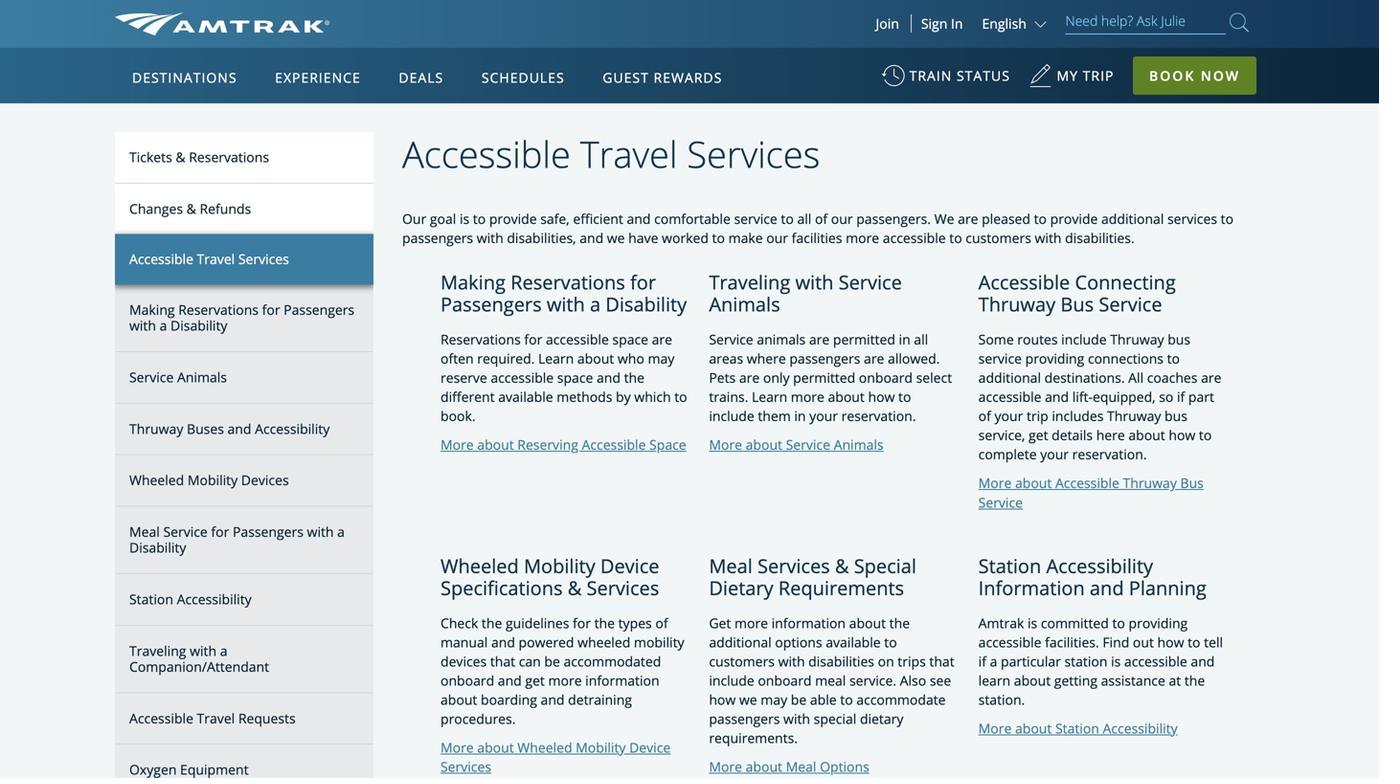 Task type: locate. For each thing, give the bounding box(es) containing it.
station up 'amtrak' at bottom right
[[979, 553, 1041, 579]]

1 horizontal spatial is
[[1028, 614, 1038, 632]]

1 vertical spatial making
[[129, 301, 175, 319]]

1 vertical spatial space
[[557, 369, 593, 387]]

animals inside "traveling with service animals"
[[709, 291, 780, 318]]

station up traveling with a companion/attendant
[[129, 590, 173, 609]]

0 vertical spatial device
[[600, 553, 659, 579]]

1 vertical spatial if
[[979, 653, 987, 671]]

0 horizontal spatial onboard
[[441, 672, 494, 690]]

mobility inside 'more about wheeled mobility device services'
[[576, 739, 626, 757]]

customers
[[966, 229, 1032, 247], [709, 653, 775, 671]]

reservations up refunds
[[189, 148, 269, 166]]

the inside amtrak is committed to providing accessible facilities. find out how to tell if a particular station is accessible and learn about getting assistance at the station.
[[1185, 672, 1205, 690]]

services inside secondary "navigation"
[[238, 250, 289, 268]]

0 horizontal spatial all
[[797, 210, 812, 228]]

0 horizontal spatial available
[[498, 388, 553, 406]]

and
[[627, 210, 651, 228], [580, 229, 604, 247], [597, 369, 621, 387], [1045, 388, 1069, 406], [228, 420, 251, 438], [1090, 575, 1124, 601], [491, 633, 515, 652], [1191, 653, 1215, 671], [498, 672, 522, 690], [541, 691, 565, 709]]

train status
[[910, 67, 1010, 85]]

regions map image
[[186, 160, 646, 428]]

for up wheeled
[[573, 614, 591, 632]]

& left special
[[835, 553, 849, 579]]

and up by
[[597, 369, 621, 387]]

the
[[624, 369, 645, 387], [482, 614, 502, 632], [594, 614, 615, 632], [890, 614, 910, 632], [1185, 672, 1205, 690]]

about right the here at bottom
[[1129, 426, 1165, 445]]

2 horizontal spatial of
[[979, 407, 991, 425]]

a inside meal service for passengers with a disability
[[337, 523, 345, 541]]

tell
[[1204, 633, 1223, 652]]

1 horizontal spatial passengers
[[709, 710, 780, 728]]

space
[[649, 436, 686, 454]]

2 provide from the left
[[1050, 210, 1098, 228]]

about inside some routes include thruway bus service providing connections to additional destinations. all coaches are accessible and lift-equipped, so if part of your trip includes thruway bus service, get details here about how to complete your reservation.
[[1129, 426, 1165, 445]]

0 horizontal spatial additional
[[709, 633, 772, 652]]

0 vertical spatial get
[[1029, 426, 1048, 445]]

schedules
[[482, 68, 565, 87]]

onboard
[[859, 369, 913, 387], [441, 672, 494, 690], [758, 672, 812, 690]]

be left able
[[791, 691, 807, 709]]

are inside some routes include thruway bus service providing connections to additional destinations. all coaches are accessible and lift-equipped, so if part of your trip includes thruway bus service, get details here about how to complete your reservation.
[[1201, 369, 1222, 387]]

2 vertical spatial mobility
[[576, 739, 626, 757]]

more inside service animals are permitted in all areas where passengers are allowed. pets are only permitted onboard select trains. learn more about how to include them in your reservation.
[[791, 388, 825, 406]]

more about accessible thruway bus service
[[979, 474, 1204, 512]]

station.
[[979, 691, 1025, 709]]

about down 'particular'
[[1014, 672, 1051, 690]]

passengers
[[402, 229, 473, 247], [790, 350, 861, 368], [709, 710, 780, 728]]

accessible down 'amtrak' at bottom right
[[979, 633, 1042, 652]]

1 horizontal spatial making
[[441, 269, 506, 296]]

information down accommodated
[[585, 672, 660, 690]]

is
[[460, 210, 470, 228], [1028, 614, 1038, 632], [1111, 653, 1121, 671]]

information inside get more information about the additional options available to customers with disabilities on trips that include onboard meal service. also see how we may be able to accommodate passengers with special dietary requirements.
[[772, 614, 846, 632]]

destinations
[[132, 68, 237, 87]]

accommodate
[[857, 691, 946, 709]]

include down trains.
[[709, 407, 755, 425]]

travel
[[580, 129, 678, 179], [197, 250, 235, 268], [197, 710, 235, 728]]

about inside check the guidelines for the types of manual and powered wheeled mobility devices that can be accommodated onboard and get more information about boarding and detraining procedures.
[[441, 691, 477, 709]]

1 horizontal spatial animals
[[709, 291, 780, 318]]

0 vertical spatial space
[[612, 331, 648, 349]]

more about station accessibility
[[979, 720, 1178, 738]]

reservations down accessible travel services link
[[178, 301, 259, 319]]

1 vertical spatial information
[[585, 672, 660, 690]]

application inside "banner"
[[186, 160, 646, 428]]

services inside 'more about wheeled mobility device services'
[[441, 758, 491, 776]]

2 vertical spatial passengers
[[709, 710, 780, 728]]

more down requirements.
[[709, 758, 742, 776]]

get
[[1029, 426, 1048, 445], [525, 672, 545, 690]]

providing down the routes
[[1026, 350, 1085, 368]]

making reservations for passengers with a disability
[[441, 269, 687, 318], [129, 301, 355, 335]]

1 horizontal spatial bus
[[1181, 474, 1204, 493]]

are up 'which'
[[652, 331, 672, 349]]

and down the efficient
[[580, 229, 604, 247]]

0 horizontal spatial if
[[979, 653, 987, 671]]

with down 'wheeled mobility devices' link
[[307, 523, 334, 541]]

schedules link
[[474, 48, 572, 103]]

how inside some routes include thruway bus service providing connections to additional destinations. all coaches are accessible and lift-equipped, so if part of your trip includes thruway bus service, get details here about how to complete your reservation.
[[1169, 426, 1196, 445]]

0 horizontal spatial animals
[[177, 368, 227, 386]]

0 vertical spatial mobility
[[188, 471, 238, 490]]

of inside check the guidelines for the types of manual and powered wheeled mobility devices that can be accommodated onboard and get more information about boarding and detraining procedures.
[[656, 614, 668, 632]]

1 vertical spatial mobility
[[524, 553, 595, 579]]

1 horizontal spatial that
[[930, 653, 955, 671]]

1 vertical spatial station
[[129, 590, 173, 609]]

we up requirements.
[[739, 691, 757, 709]]

meal
[[129, 523, 160, 541], [709, 553, 753, 579], [786, 758, 817, 776]]

meal for meal service for passengers with a disability
[[129, 523, 160, 541]]

may right who
[[648, 350, 675, 368]]

if inside some routes include thruway bus service providing connections to additional destinations. all coaches are accessible and lift-equipped, so if part of your trip includes thruway bus service, get details here about how to complete your reservation.
[[1177, 388, 1185, 406]]

2 horizontal spatial meal
[[786, 758, 817, 776]]

1 horizontal spatial learn
[[752, 388, 788, 406]]

1 vertical spatial accessible travel services
[[129, 250, 289, 268]]

mobility up guidelines
[[524, 553, 595, 579]]

to right 'which'
[[675, 388, 687, 406]]

about down them
[[746, 436, 783, 454]]

the right check
[[482, 614, 502, 632]]

service down complete
[[979, 494, 1023, 512]]

provide up disabilities,
[[489, 210, 537, 228]]

0 horizontal spatial we
[[607, 229, 625, 247]]

bus inside accessible connecting thruway bus service
[[1061, 291, 1094, 318]]

powered
[[519, 633, 574, 652]]

disability inside making reservations for passengers with a disability link
[[171, 317, 227, 335]]

how down so
[[1169, 426, 1196, 445]]

meal up station accessibility
[[129, 523, 160, 541]]

may up requirements.
[[761, 691, 788, 709]]

learn
[[538, 350, 574, 368], [752, 388, 788, 406]]

1 horizontal spatial traveling
[[709, 269, 791, 296]]

changes & refunds link
[[115, 184, 374, 235]]

are right animals
[[809, 331, 830, 349]]

mobility for devices
[[188, 471, 238, 490]]

1 horizontal spatial provide
[[1050, 210, 1098, 228]]

changes
[[129, 200, 183, 218]]

onboard inside service animals are permitted in all areas where passengers are allowed. pets are only permitted onboard select trains. learn more about how to include them in your reservation.
[[859, 369, 913, 387]]

if up learn
[[979, 653, 987, 671]]

station inside secondary "navigation"
[[129, 590, 173, 609]]

at
[[1169, 672, 1181, 690]]

more down trains.
[[709, 436, 742, 454]]

onboard inside check the guidelines for the types of manual and powered wheeled mobility devices that can be accommodated onboard and get more information about boarding and detraining procedures.
[[441, 672, 494, 690]]

0 vertical spatial meal
[[129, 523, 160, 541]]

1 vertical spatial available
[[826, 633, 881, 652]]

0 horizontal spatial your
[[810, 407, 838, 425]]

travel left requests
[[197, 710, 235, 728]]

making reservations for passengers with a disability inside making reservations for passengers with a disability link
[[129, 301, 355, 335]]

0 vertical spatial wheeled
[[129, 471, 184, 490]]

accessible inside some routes include thruway bus service providing connections to additional destinations. all coaches are accessible and lift-equipped, so if part of your trip includes thruway bus service, get details here about how to complete your reservation.
[[979, 388, 1042, 406]]

and inside reservations for accessible space are often required. learn about who may reserve accessible space and the different available methods by which to book.
[[597, 369, 621, 387]]

1 horizontal spatial service
[[979, 350, 1022, 368]]

0 horizontal spatial in
[[794, 407, 806, 425]]

space
[[612, 331, 648, 349], [557, 369, 593, 387]]

0 horizontal spatial service
[[734, 210, 778, 228]]

if inside amtrak is committed to providing accessible facilities. find out how to tell if a particular station is accessible and learn about getting assistance at the station.
[[979, 653, 987, 671]]

2 horizontal spatial onboard
[[859, 369, 913, 387]]

check the guidelines for the types of manual and powered wheeled mobility devices that can be accommodated onboard and get more information about boarding and detraining procedures.
[[441, 614, 684, 728]]

get down 'can'
[[525, 672, 545, 690]]

1 horizontal spatial additional
[[979, 369, 1041, 387]]

in right them
[[794, 407, 806, 425]]

bus inside the more about accessible thruway bus service
[[1181, 474, 1204, 493]]

1 vertical spatial all
[[914, 331, 928, 349]]

join button
[[864, 14, 912, 33]]

your
[[810, 407, 838, 425], [995, 407, 1023, 425], [1040, 446, 1069, 464]]

with down station accessibility
[[190, 642, 217, 660]]

that
[[490, 653, 515, 671], [930, 653, 955, 671]]

1 vertical spatial get
[[525, 672, 545, 690]]

to inside reservations for accessible space are often required. learn about who may reserve accessible space and the different available methods by which to book.
[[675, 388, 687, 406]]

more down procedures.
[[441, 739, 474, 757]]

who
[[618, 350, 644, 368]]

1 horizontal spatial available
[[826, 633, 881, 652]]

1 vertical spatial bus
[[1181, 474, 1204, 493]]

details
[[1052, 426, 1093, 445]]

mobility inside wheeled mobility device specifications & services
[[524, 553, 595, 579]]

disability inside meal service for passengers with a disability
[[129, 539, 186, 557]]

accessible
[[883, 229, 946, 247], [546, 331, 609, 349], [491, 369, 554, 387], [979, 388, 1042, 406], [979, 633, 1042, 652], [1124, 653, 1188, 671]]

experience button
[[267, 51, 369, 104]]

1 horizontal spatial may
[[761, 691, 788, 709]]

information inside check the guidelines for the types of manual and powered wheeled mobility devices that can be accommodated onboard and get more information about boarding and detraining procedures.
[[585, 672, 660, 690]]

station accessibility
[[129, 590, 252, 609]]

0 horizontal spatial get
[[525, 672, 545, 690]]

accessible up the routes
[[979, 269, 1070, 296]]

0 vertical spatial in
[[899, 331, 911, 349]]

device
[[600, 553, 659, 579], [629, 739, 671, 757]]

traveling
[[709, 269, 791, 296], [129, 642, 186, 660]]

animals down service animals are permitted in all areas where passengers are allowed. pets are only permitted onboard select trains. learn more about how to include them in your reservation.
[[834, 436, 884, 454]]

& left refunds
[[186, 200, 196, 218]]

learn up them
[[752, 388, 788, 406]]

station down getting
[[1056, 720, 1100, 738]]

1 horizontal spatial our
[[831, 210, 853, 228]]

more for accessible connecting thruway bus service
[[979, 474, 1012, 493]]

service,
[[979, 426, 1025, 445]]

more
[[441, 436, 474, 454], [709, 436, 742, 454], [979, 474, 1012, 493], [979, 720, 1012, 738], [441, 739, 474, 757], [709, 758, 742, 776]]

with down disabilities,
[[547, 291, 585, 318]]

and inside the station accessibility information and planning
[[1090, 575, 1124, 601]]

additional up disabilities.
[[1102, 210, 1164, 228]]

services up types
[[587, 575, 659, 601]]

providing
[[1026, 350, 1085, 368], [1129, 614, 1188, 632]]

1 vertical spatial animals
[[177, 368, 227, 386]]

guest rewards button
[[595, 51, 730, 104]]

services down procedures.
[[441, 758, 491, 776]]

about inside amtrak is committed to providing accessible facilities. find out how to tell if a particular station is accessible and learn about getting assistance at the station.
[[1014, 672, 1051, 690]]

station
[[1065, 653, 1108, 671]]

2 horizontal spatial your
[[1040, 446, 1069, 464]]

more right the get
[[735, 614, 768, 632]]

passengers down goal
[[402, 229, 473, 247]]

passengers for making reservations for passengers with a disability link
[[284, 301, 355, 319]]

banner containing join
[[0, 0, 1379, 442]]

about left reserving
[[477, 436, 514, 454]]

service animals link
[[115, 352, 374, 404]]

2 vertical spatial include
[[709, 672, 755, 690]]

and inside amtrak is committed to providing accessible facilities. find out how to tell if a particular station is accessible and learn about getting assistance at the station.
[[1191, 653, 1215, 671]]

the down who
[[624, 369, 645, 387]]

1 horizontal spatial making reservations for passengers with a disability
[[441, 269, 687, 318]]

0 vertical spatial customers
[[966, 229, 1032, 247]]

include
[[1061, 331, 1107, 349], [709, 407, 755, 425], [709, 672, 755, 690]]

mobility
[[634, 633, 684, 652]]

be
[[544, 653, 560, 671], [791, 691, 807, 709]]

find
[[1103, 633, 1130, 652]]

0 horizontal spatial making
[[129, 301, 175, 319]]

to right goal
[[473, 210, 486, 228]]

0 vertical spatial is
[[460, 210, 470, 228]]

service down some
[[979, 350, 1022, 368]]

station inside the station accessibility information and planning
[[979, 553, 1041, 579]]

guest rewards
[[603, 68, 723, 87]]

1 vertical spatial device
[[629, 739, 671, 757]]

2 vertical spatial additional
[[709, 633, 772, 652]]

more about reserving accessible space link
[[441, 436, 686, 454]]

facilities.
[[1045, 633, 1099, 652]]

customers inside get more information about the additional options available to customers with disabilities on trips that include onboard meal service. also see how we may be able to accommodate passengers with special dietary requirements.
[[709, 653, 775, 671]]

0 vertical spatial making
[[441, 269, 506, 296]]

0 horizontal spatial passengers
[[402, 229, 473, 247]]

in up allowed.
[[899, 331, 911, 349]]

0 horizontal spatial that
[[490, 653, 515, 671]]

with down the facilities at the right of the page
[[795, 269, 834, 296]]

0 vertical spatial animals
[[709, 291, 780, 318]]

making reservations for passengers with a disability down accessible travel services link
[[129, 301, 355, 335]]

thruway up the routes
[[979, 291, 1056, 318]]

passengers inside service animals are permitted in all areas where passengers are allowed. pets are only permitted onboard select trains. learn more about how to include them in your reservation.
[[790, 350, 861, 368]]

about up procedures.
[[441, 691, 477, 709]]

additional inside some routes include thruway bus service providing connections to additional destinations. all coaches are accessible and lift-equipped, so if part of your trip includes thruway bus service, get details here about how to complete your reservation.
[[979, 369, 1041, 387]]

2 that from the left
[[930, 653, 955, 671]]

1 horizontal spatial in
[[899, 331, 911, 349]]

include inside get more information about the additional options available to customers with disabilities on trips that include onboard meal service. also see how we may be able to accommodate passengers with special dietary requirements.
[[709, 672, 755, 690]]

more inside the our goal is to provide safe, efficient and comfortable service to all of our passengers. we are pleased to provide additional services to passengers with disabilities, and we have worked to make our facilities more accessible to customers with disabilities.
[[846, 229, 879, 247]]

2 vertical spatial is
[[1111, 653, 1121, 671]]

if right so
[[1177, 388, 1185, 406]]

to down part
[[1199, 426, 1212, 445]]

travel down refunds
[[197, 250, 235, 268]]

mobility inside secondary "navigation"
[[188, 471, 238, 490]]

wheeled inside 'more about wheeled mobility device services'
[[518, 739, 572, 757]]

0 vertical spatial bus
[[1061, 291, 1094, 318]]

1 vertical spatial reservation.
[[1072, 446, 1147, 464]]

disability
[[606, 291, 687, 318], [171, 317, 227, 335], [129, 539, 186, 557]]

and right buses
[[228, 420, 251, 438]]

and right boarding
[[541, 691, 565, 709]]

learn up the methods
[[538, 350, 574, 368]]

procedures.
[[441, 710, 516, 728]]

thruway inside secondary "navigation"
[[129, 420, 183, 438]]

1 vertical spatial include
[[709, 407, 755, 425]]

0 horizontal spatial reservation.
[[842, 407, 916, 425]]

see
[[930, 672, 951, 690]]

passengers down accessible travel services link
[[284, 301, 355, 319]]

0 horizontal spatial station
[[129, 590, 173, 609]]

1 horizontal spatial of
[[815, 210, 828, 228]]

wheeled up check
[[441, 553, 519, 579]]

additional down the get
[[709, 633, 772, 652]]

train
[[910, 67, 952, 85]]

all up allowed.
[[914, 331, 928, 349]]

amtrak image
[[115, 12, 330, 35]]

all inside service animals are permitted in all areas where passengers are allowed. pets are only permitted onboard select trains. learn more about how to include them in your reservation.
[[914, 331, 928, 349]]

1 vertical spatial of
[[979, 407, 991, 425]]

destinations button
[[125, 51, 245, 104]]

and down tell
[[1191, 653, 1215, 671]]

more for traveling with service animals
[[709, 436, 742, 454]]

that inside check the guidelines for the types of manual and powered wheeled mobility devices that can be accommodated onboard and get more information about boarding and detraining procedures.
[[490, 653, 515, 671]]

1 vertical spatial travel
[[197, 250, 235, 268]]

bus down part
[[1181, 474, 1204, 493]]

more inside 'more about wheeled mobility device services'
[[441, 739, 474, 757]]

2 horizontal spatial additional
[[1102, 210, 1164, 228]]

space up who
[[612, 331, 648, 349]]

1 that from the left
[[490, 653, 515, 671]]

be down powered
[[544, 653, 560, 671]]

select
[[916, 369, 952, 387]]

banner
[[0, 0, 1379, 442]]

traveling inside traveling with a companion/attendant
[[129, 642, 186, 660]]

efficient
[[573, 210, 623, 228]]

1 horizontal spatial information
[[772, 614, 846, 632]]

and up committed
[[1090, 575, 1124, 601]]

we down the efficient
[[607, 229, 625, 247]]

devices
[[241, 471, 289, 490]]

to
[[473, 210, 486, 228], [781, 210, 794, 228], [1034, 210, 1047, 228], [1221, 210, 1234, 228], [712, 229, 725, 247], [949, 229, 962, 247], [1167, 350, 1180, 368], [675, 388, 687, 406], [899, 388, 911, 406], [1199, 426, 1212, 445], [1113, 614, 1125, 632], [884, 633, 897, 652], [1188, 633, 1201, 652], [840, 691, 853, 709]]

traveling down make
[[709, 269, 791, 296]]

trains.
[[709, 388, 748, 406]]

2 horizontal spatial animals
[[834, 436, 884, 454]]

with up service animals
[[129, 317, 156, 335]]

may inside reservations for accessible space are often required. learn about who may reserve accessible space and the different available methods by which to book.
[[648, 350, 675, 368]]

our up the facilities at the right of the page
[[831, 210, 853, 228]]

onboard down allowed.
[[859, 369, 913, 387]]

0 horizontal spatial provide
[[489, 210, 537, 228]]

0 horizontal spatial meal
[[129, 523, 160, 541]]

service up thruway buses and accessibility
[[129, 368, 174, 386]]

0 vertical spatial accessible travel services
[[402, 129, 820, 179]]

accessible
[[402, 129, 571, 179], [129, 250, 193, 268], [979, 269, 1070, 296], [582, 436, 646, 454], [1056, 474, 1120, 493], [129, 710, 193, 728]]

safe,
[[540, 210, 570, 228]]

reservation. down the here at bottom
[[1072, 446, 1147, 464]]

have
[[629, 229, 658, 247]]

bus
[[1061, 291, 1094, 318], [1181, 474, 1204, 493]]

traveling down station accessibility
[[129, 642, 186, 660]]

book.
[[441, 407, 476, 425]]

wheeled inside wheeled mobility device specifications & services
[[441, 553, 519, 579]]

worked
[[662, 229, 709, 247]]

0 vertical spatial our
[[831, 210, 853, 228]]

& inside meal services & special dietary requirements
[[835, 553, 849, 579]]

passengers inside get more information about the additional options available to customers with disabilities on trips that include onboard meal service. also see how we may be able to accommodate passengers with special dietary requirements.
[[709, 710, 780, 728]]

more down book.
[[441, 436, 474, 454]]

1 horizontal spatial onboard
[[758, 672, 812, 690]]

animals for traveling
[[709, 291, 780, 318]]

accommodated
[[564, 653, 661, 671]]

disability up station accessibility
[[129, 539, 186, 557]]

and right manual
[[491, 633, 515, 652]]

1 vertical spatial our
[[767, 229, 788, 247]]

additional inside get more information about the additional options available to customers with disabilities on trips that include onboard meal service. also see how we may be able to accommodate passengers with special dietary requirements.
[[709, 633, 772, 652]]

facilities
[[792, 229, 842, 247]]

making up service animals
[[129, 301, 175, 319]]

1 vertical spatial learn
[[752, 388, 788, 406]]

station
[[979, 553, 1041, 579], [129, 590, 173, 609], [1056, 720, 1100, 738]]

english
[[982, 14, 1027, 33]]

thruway inside accessible connecting thruway bus service
[[979, 291, 1056, 318]]

0 vertical spatial passengers
[[402, 229, 473, 247]]

manual
[[441, 633, 488, 652]]

trip
[[1083, 67, 1114, 85]]

to right pleased
[[1034, 210, 1047, 228]]

1 horizontal spatial if
[[1177, 388, 1185, 406]]

service inside the more about accessible thruway bus service
[[979, 494, 1023, 512]]

with left disabilities,
[[477, 229, 504, 247]]

wheeled down thruway buses and accessibility
[[129, 471, 184, 490]]

sign in
[[921, 14, 963, 33]]

0 vertical spatial providing
[[1026, 350, 1085, 368]]

tickets & reservations
[[129, 148, 269, 166]]

application
[[186, 160, 646, 428]]

check
[[441, 614, 478, 632]]

out
[[1133, 633, 1154, 652]]

1 vertical spatial customers
[[709, 653, 775, 671]]

reservation.
[[842, 407, 916, 425], [1072, 446, 1147, 464]]

learn inside service animals are permitted in all areas where passengers are allowed. pets are only permitted onboard select trains. learn more about how to include them in your reservation.
[[752, 388, 788, 406]]

are
[[958, 210, 978, 228], [652, 331, 672, 349], [809, 331, 830, 349], [864, 350, 885, 368], [739, 369, 760, 387], [1201, 369, 1222, 387]]

0 vertical spatial may
[[648, 350, 675, 368]]

traveling inside "traveling with service animals"
[[709, 269, 791, 296]]

travel inside "link"
[[197, 710, 235, 728]]

wheeled for wheeled mobility devices
[[129, 471, 184, 490]]

accessibility
[[255, 420, 330, 438], [1046, 553, 1153, 579], [177, 590, 252, 609], [1103, 720, 1178, 738]]

of inside the our goal is to provide safe, efficient and comfortable service to all of our passengers. we are pleased to provide additional services to passengers with disabilities, and we have worked to make our facilities more accessible to customers with disabilities.
[[815, 210, 828, 228]]

available
[[498, 388, 553, 406], [826, 633, 881, 652]]

amtrak
[[979, 614, 1024, 632]]

travel for accessible travel services link
[[197, 250, 235, 268]]

buses
[[187, 420, 224, 438]]

companion/attendant
[[129, 658, 269, 676]]

reservations
[[189, 148, 269, 166], [511, 269, 625, 296], [178, 301, 259, 319], [441, 331, 521, 349]]

more about wheeled mobility device services link
[[441, 739, 671, 776]]

1 horizontal spatial all
[[914, 331, 928, 349]]

0 vertical spatial reservation.
[[842, 407, 916, 425]]

options
[[775, 633, 822, 652]]

1 horizontal spatial station
[[979, 553, 1041, 579]]

passengers inside meal service for passengers with a disability
[[233, 523, 304, 541]]

services inside meal services & special dietary requirements
[[758, 553, 830, 579]]



Task type: describe. For each thing, give the bounding box(es) containing it.
disabilities,
[[507, 229, 576, 247]]

animals inside secondary "navigation"
[[177, 368, 227, 386]]

providing inside amtrak is committed to providing accessible facilities. find out how to tell if a particular station is accessible and learn about getting assistance at the station.
[[1129, 614, 1188, 632]]

accessible inside the more about accessible thruway bus service
[[1056, 474, 1120, 493]]

1 horizontal spatial your
[[995, 407, 1023, 425]]

about inside reservations for accessible space are often required. learn about who may reserve accessible space and the different available methods by which to book.
[[577, 350, 614, 368]]

services
[[1168, 210, 1217, 228]]

accessible inside accessible connecting thruway bus service
[[979, 269, 1070, 296]]

about down station.
[[1015, 720, 1052, 738]]

how inside amtrak is committed to providing accessible facilities. find out how to tell if a particular station is accessible and learn about getting assistance at the station.
[[1158, 633, 1184, 652]]

get inside some routes include thruway bus service providing connections to additional destinations. all coaches are accessible and lift-equipped, so if part of your trip includes thruway bus service, get details here about how to complete your reservation.
[[1029, 426, 1048, 445]]

with left disabilities.
[[1035, 229, 1062, 247]]

additional inside the our goal is to provide safe, efficient and comfortable service to all of our passengers. we are pleased to provide additional services to passengers with disabilities, and we have worked to make our facilities more accessible to customers with disabilities.
[[1102, 210, 1164, 228]]

on
[[878, 653, 894, 671]]

our goal is to provide safe, efficient and comfortable service to all of our passengers. we are pleased to provide additional services to passengers with disabilities, and we have worked to make our facilities more accessible to customers with disabilities.
[[402, 210, 1234, 247]]

thruway inside the more about accessible thruway bus service
[[1123, 474, 1177, 493]]

with inside "traveling with service animals"
[[795, 269, 834, 296]]

more about wheeled mobility device services
[[441, 739, 671, 776]]

experience
[[275, 68, 361, 87]]

thruway down equipped, at the right
[[1107, 407, 1161, 425]]

service animals are permitted in all areas where passengers are allowed. pets are only permitted onboard select trains. learn more about how to include them in your reservation.
[[709, 331, 952, 425]]

dietary
[[860, 710, 904, 728]]

disability for making reservations for passengers with a disability link
[[171, 317, 227, 335]]

for down have
[[630, 269, 656, 296]]

wheeled for wheeled mobility device specifications & services
[[441, 553, 519, 579]]

secondary navigation
[[115, 132, 402, 779]]

accessibility inside the station accessibility information and planning
[[1046, 553, 1153, 579]]

information
[[979, 575, 1085, 601]]

to right "services"
[[1221, 210, 1234, 228]]

sign in button
[[921, 14, 963, 33]]

meal services & special dietary requirements
[[709, 553, 917, 601]]

are inside reservations for accessible space are often required. learn about who may reserve accessible space and the different available methods by which to book.
[[652, 331, 672, 349]]

be inside get more information about the additional options available to customers with disabilities on trips that include onboard meal service. also see how we may be able to accommodate passengers with special dietary requirements.
[[791, 691, 807, 709]]

accessible travel services inside secondary "navigation"
[[129, 250, 289, 268]]

0 vertical spatial bus
[[1168, 331, 1191, 349]]

making reservations for passengers with a disability link
[[115, 285, 374, 352]]

available inside get more information about the additional options available to customers with disabilities on trips that include onboard meal service. also see how we may be able to accommodate passengers with special dietary requirements.
[[826, 633, 881, 652]]

accessible travel requests link
[[115, 694, 374, 745]]

and inside some routes include thruway bus service providing connections to additional destinations. all coaches are accessible and lift-equipped, so if part of your trip includes thruway bus service, get details here about how to complete your reservation.
[[1045, 388, 1069, 406]]

about inside 'more about wheeled mobility device services'
[[477, 739, 514, 757]]

accessible down by
[[582, 436, 646, 454]]

traveling for animals
[[709, 269, 791, 296]]

more for wheeled mobility device specifications & services
[[441, 739, 474, 757]]

station for station accessibility information and planning
[[979, 553, 1041, 579]]

include inside some routes include thruway bus service providing connections to additional destinations. all coaches are accessible and lift-equipped, so if part of your trip includes thruway bus service, get details here about how to complete your reservation.
[[1061, 331, 1107, 349]]

service inside "traveling with service animals"
[[839, 269, 902, 296]]

more about meal options link
[[709, 758, 870, 776]]

0 vertical spatial travel
[[580, 129, 678, 179]]

wheeled mobility devices link
[[115, 456, 374, 507]]

travel for accessible travel requests "link"
[[197, 710, 235, 728]]

of inside some routes include thruway bus service providing connections to additional destinations. all coaches are accessible and lift-equipped, so if part of your trip includes thruway bus service, get details here about how to complete your reservation.
[[979, 407, 991, 425]]

2 horizontal spatial station
[[1056, 720, 1100, 738]]

are down where
[[739, 369, 760, 387]]

with inside traveling with a companion/attendant
[[190, 642, 217, 660]]

passengers.
[[857, 210, 931, 228]]

is inside the our goal is to provide safe, efficient and comfortable service to all of our passengers. we are pleased to provide additional services to passengers with disabilities, and we have worked to make our facilities more accessible to customers with disabilities.
[[460, 210, 470, 228]]

accessible inside "link"
[[129, 710, 193, 728]]

more inside get more information about the additional options available to customers with disabilities on trips that include onboard meal service. also see how we may be able to accommodate passengers with special dietary requirements.
[[735, 614, 768, 632]]

reservations down disabilities,
[[511, 269, 625, 296]]

the inside get more information about the additional options available to customers with disabilities on trips that include onboard meal service. also see how we may be able to accommodate passengers with special dietary requirements.
[[890, 614, 910, 632]]

service down them
[[786, 436, 830, 454]]

different
[[441, 388, 495, 406]]

tickets & reservations link
[[115, 132, 374, 184]]

accessibility down assistance
[[1103, 720, 1178, 738]]

learn inside reservations for accessible space are often required. learn about who may reserve accessible space and the different available methods by which to book.
[[538, 350, 574, 368]]

accessible inside the our goal is to provide safe, efficient and comfortable service to all of our passengers. we are pleased to provide additional services to passengers with disabilities, and we have worked to make our facilities more accessible to customers with disabilities.
[[883, 229, 946, 247]]

& inside wheeled mobility device specifications & services
[[568, 575, 582, 601]]

wheeled mobility devices
[[129, 471, 289, 490]]

lift-
[[1073, 388, 1093, 406]]

disability up who
[[606, 291, 687, 318]]

passengers for the meal service for passengers with a disability link
[[233, 523, 304, 541]]

sign
[[921, 14, 948, 33]]

2 vertical spatial meal
[[786, 758, 817, 776]]

english button
[[982, 14, 1051, 33]]

for inside reservations for accessible space are often required. learn about who may reserve accessible space and the different available methods by which to book.
[[524, 331, 542, 349]]

trips
[[898, 653, 926, 671]]

includes
[[1052, 407, 1104, 425]]

for down accessible travel services link
[[262, 301, 280, 319]]

accessible up the methods
[[546, 331, 609, 349]]

be inside check the guidelines for the types of manual and powered wheeled mobility devices that can be accommodated onboard and get more information about boarding and detraining procedures.
[[544, 653, 560, 671]]

accessibility up traveling with a companion/attendant
[[177, 590, 252, 609]]

trip
[[1027, 407, 1049, 425]]

0 horizontal spatial our
[[767, 229, 788, 247]]

accessible travel services link
[[115, 234, 374, 285]]

1 horizontal spatial accessible travel services
[[402, 129, 820, 179]]

mobility for device
[[524, 553, 595, 579]]

onboard inside get more information about the additional options available to customers with disabilities on trips that include onboard meal service. also see how we may be able to accommodate passengers with special dietary requirements.
[[758, 672, 812, 690]]

customers inside the our goal is to provide safe, efficient and comfortable service to all of our passengers. we are pleased to provide additional services to passengers with disabilities, and we have worked to make our facilities more accessible to customers with disabilities.
[[966, 229, 1032, 247]]

0 vertical spatial permitted
[[833, 331, 896, 349]]

reservations inside reservations for accessible space are often required. learn about who may reserve accessible space and the different available methods by which to book.
[[441, 331, 521, 349]]

service inside service animals are permitted in all areas where passengers are allowed. pets are only permitted onboard select trains. learn more about how to include them in your reservation.
[[709, 331, 754, 349]]

detraining
[[568, 691, 632, 709]]

service inside meal service for passengers with a disability
[[163, 523, 208, 541]]

more inside check the guidelines for the types of manual and powered wheeled mobility devices that can be accommodated onboard and get more information about boarding and detraining procedures.
[[548, 672, 582, 690]]

make
[[729, 229, 763, 247]]

special
[[814, 710, 857, 728]]

reservation. inside service animals are permitted in all areas where passengers are allowed. pets are only permitted onboard select trains. learn more about how to include them in your reservation.
[[842, 407, 916, 425]]

reservation. inside some routes include thruway bus service providing connections to additional destinations. all coaches are accessible and lift-equipped, so if part of your trip includes thruway bus service, get details here about how to complete your reservation.
[[1072, 446, 1147, 464]]

reserve
[[441, 369, 487, 387]]

can
[[519, 653, 541, 671]]

planning
[[1129, 575, 1207, 601]]

with down able
[[784, 710, 810, 728]]

more for meal services & special dietary requirements
[[709, 758, 742, 776]]

thruway up connections at the right of the page
[[1110, 331, 1164, 349]]

with down options
[[778, 653, 805, 671]]

more for making reservations for passengers with a disability
[[441, 436, 474, 454]]

refunds
[[200, 200, 251, 218]]

service inside some routes include thruway bus service providing connections to additional destinations. all coaches are accessible and lift-equipped, so if part of your trip includes thruway bus service, get details here about how to complete your reservation.
[[979, 350, 1022, 368]]

traveling for companion/attendant
[[129, 642, 186, 660]]

guest
[[603, 68, 649, 87]]

1 vertical spatial in
[[794, 407, 806, 425]]

about inside the more about accessible thruway bus service
[[1015, 474, 1052, 493]]

to up on
[[884, 633, 897, 652]]

passengers up the 'required.'
[[441, 291, 542, 318]]

accessibility up the devices
[[255, 420, 330, 438]]

we
[[935, 210, 954, 228]]

all inside the our goal is to provide safe, efficient and comfortable service to all of our passengers. we are pleased to provide additional services to passengers with disabilities, and we have worked to make our facilities more accessible to customers with disabilities.
[[797, 210, 812, 228]]

the inside reservations for accessible space are often required. learn about who may reserve accessible space and the different available methods by which to book.
[[624, 369, 645, 387]]

pleased
[[982, 210, 1031, 228]]

meal
[[815, 672, 846, 690]]

are left allowed.
[[864, 350, 885, 368]]

Please enter your search item search field
[[1066, 10, 1226, 34]]

disability for the meal service for passengers with a disability link
[[129, 539, 186, 557]]

here
[[1096, 426, 1125, 445]]

to up special at the right
[[840, 691, 853, 709]]

meal for meal services & special dietary requirements
[[709, 553, 753, 579]]

more about reserving accessible space
[[441, 436, 686, 454]]

traveling with service animals
[[709, 269, 902, 318]]

equipped,
[[1093, 388, 1156, 406]]

types
[[618, 614, 652, 632]]

device inside 'more about wheeled mobility device services'
[[629, 739, 671, 757]]

methods
[[557, 388, 612, 406]]

get
[[709, 614, 731, 632]]

search icon image
[[1230, 9, 1249, 35]]

service inside the our goal is to provide safe, efficient and comfortable service to all of our passengers. we are pleased to provide additional services to passengers with disabilities, and we have worked to make our facilities more accessible to customers with disabilities.
[[734, 210, 778, 228]]

may inside get more information about the additional options available to customers with disabilities on trips that include onboard meal service. also see how we may be able to accommodate passengers with special dietary requirements.
[[761, 691, 788, 709]]

dietary
[[709, 575, 774, 601]]

station accessibility information and planning
[[979, 553, 1207, 601]]

get inside check the guidelines for the types of manual and powered wheeled mobility devices that can be accommodated onboard and get more information about boarding and detraining procedures.
[[525, 672, 545, 690]]

0 horizontal spatial space
[[557, 369, 593, 387]]

coaches
[[1147, 369, 1198, 387]]

learn
[[979, 672, 1011, 690]]

station for station accessibility
[[129, 590, 173, 609]]

to up the facilities at the right of the page
[[781, 210, 794, 228]]

service.
[[850, 672, 897, 690]]

some routes include thruway bus service providing connections to additional destinations. all coaches are accessible and lift-equipped, so if part of your trip includes thruway bus service, get details here about how to complete your reservation.
[[979, 331, 1222, 464]]

now
[[1201, 67, 1240, 85]]

only
[[763, 369, 790, 387]]

changes & refunds
[[129, 200, 251, 218]]

devices
[[441, 653, 487, 671]]

more for station accessibility information and planning
[[979, 720, 1012, 738]]

amtrak is committed to providing accessible facilities. find out how to tell if a particular station is accessible and learn about getting assistance at the station.
[[979, 614, 1223, 709]]

often
[[441, 350, 474, 368]]

our
[[402, 210, 426, 228]]

passengers inside the our goal is to provide safe, efficient and comfortable service to all of our passengers. we are pleased to provide additional services to passengers with disabilities, and we have worked to make our facilities more accessible to customers with disabilities.
[[402, 229, 473, 247]]

to inside service animals are permitted in all areas where passengers are allowed. pets are only permitted onboard select trains. learn more about how to include them in your reservation.
[[899, 388, 911, 406]]

about down requirements.
[[746, 758, 783, 776]]

services inside wheeled mobility device specifications & services
[[587, 575, 659, 601]]

for inside meal service for passengers with a disability
[[211, 523, 229, 541]]

we inside get more information about the additional options available to customers with disabilities on trips that include onboard meal service. also see how we may be able to accommodate passengers with special dietary requirements.
[[739, 691, 757, 709]]

traveling with a companion/attendant
[[129, 642, 269, 676]]

device inside wheeled mobility device specifications & services
[[600, 553, 659, 579]]

and up have
[[627, 210, 651, 228]]

more about service animals
[[709, 436, 884, 454]]

about inside get more information about the additional options available to customers with disabilities on trips that include onboard meal service. also see how we may be able to accommodate passengers with special dietary requirements.
[[849, 614, 886, 632]]

more about meal options
[[709, 758, 870, 776]]

some
[[979, 331, 1014, 349]]

and inside "thruway buses and accessibility" link
[[228, 420, 251, 438]]

service inside accessible connecting thruway bus service
[[1099, 291, 1162, 318]]

about inside service animals are permitted in all areas where passengers are allowed. pets are only permitted onboard select trains. learn more about how to include them in your reservation.
[[828, 388, 865, 406]]

and up boarding
[[498, 672, 522, 690]]

by
[[616, 388, 631, 406]]

the up wheeled
[[594, 614, 615, 632]]

for inside check the guidelines for the types of manual and powered wheeled mobility devices that can be accommodated onboard and get more information about boarding and detraining procedures.
[[573, 614, 591, 632]]

to left make
[[712, 229, 725, 247]]

accessible connecting thruway bus service
[[979, 269, 1176, 318]]

that inside get more information about the additional options available to customers with disabilities on trips that include onboard meal service. also see how we may be able to accommodate passengers with special dietary requirements.
[[930, 653, 955, 671]]

all
[[1129, 369, 1144, 387]]

how inside get more information about the additional options available to customers with disabilities on trips that include onboard meal service. also see how we may be able to accommodate passengers with special dietary requirements.
[[709, 691, 736, 709]]

a inside amtrak is committed to providing accessible facilities. find out how to tell if a particular station is accessible and learn about getting assistance at the station.
[[990, 653, 997, 671]]

your inside service animals are permitted in all areas where passengers are allowed. pets are only permitted onboard select trains. learn more about how to include them in your reservation.
[[810, 407, 838, 425]]

meal service for passengers with a disability
[[129, 523, 345, 557]]

service animals
[[129, 368, 227, 386]]

1 provide from the left
[[489, 210, 537, 228]]

available inside reservations for accessible space are often required. learn about who may reserve accessible space and the different available methods by which to book.
[[498, 388, 553, 406]]

assistance
[[1101, 672, 1166, 690]]

animals for more
[[834, 436, 884, 454]]

2 horizontal spatial is
[[1111, 653, 1121, 671]]

to left tell
[[1188, 633, 1201, 652]]

1 vertical spatial bus
[[1165, 407, 1188, 425]]

how inside service animals are permitted in all areas where passengers are allowed. pets are only permitted onboard select trains. learn more about how to include them in your reservation.
[[868, 388, 895, 406]]

with inside meal service for passengers with a disability
[[307, 523, 334, 541]]

accessible down "out"
[[1124, 653, 1188, 671]]

destinations.
[[1045, 369, 1125, 387]]

a inside traveling with a companion/attendant
[[220, 642, 227, 660]]

& right tickets
[[176, 148, 185, 166]]

accessible down changes
[[129, 250, 193, 268]]

special
[[854, 553, 917, 579]]

to up find
[[1113, 614, 1125, 632]]

we inside the our goal is to provide safe, efficient and comfortable service to all of our passengers. we are pleased to provide additional services to passengers with disabilities, and we have worked to make our facilities more accessible to customers with disabilities.
[[607, 229, 625, 247]]

required.
[[477, 350, 535, 368]]

providing inside some routes include thruway bus service providing connections to additional destinations. all coaches are accessible and lift-equipped, so if part of your trip includes thruway bus service, get details here about how to complete your reservation.
[[1026, 350, 1085, 368]]

accessible down the 'required.'
[[491, 369, 554, 387]]

options
[[820, 758, 870, 776]]

deals
[[399, 68, 444, 87]]

include inside service animals are permitted in all areas where passengers are allowed. pets are only permitted onboard select trains. learn more about how to include them in your reservation.
[[709, 407, 755, 425]]

get more information about the additional options available to customers with disabilities on trips that include onboard meal service. also see how we may be able to accommodate passengers with special dietary requirements.
[[709, 614, 955, 747]]

1 vertical spatial is
[[1028, 614, 1038, 632]]

1 vertical spatial permitted
[[793, 369, 856, 387]]

comfortable
[[654, 210, 731, 228]]

accessible up goal
[[402, 129, 571, 179]]

book now button
[[1133, 57, 1257, 95]]

to down we
[[949, 229, 962, 247]]

to up coaches in the right top of the page
[[1167, 350, 1180, 368]]

services up make
[[687, 129, 820, 179]]



Task type: vqa. For each thing, say whether or not it's contained in the screenshot.
the right Central
no



